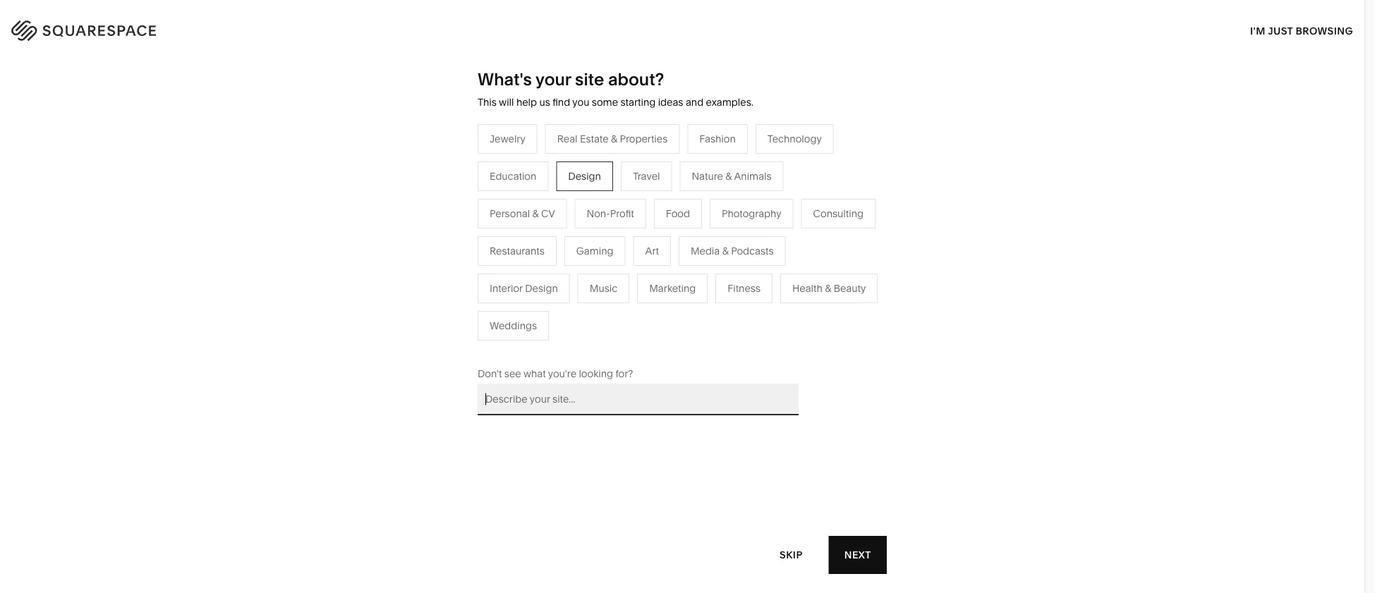 Task type: locate. For each thing, give the bounding box(es) containing it.
profits
[[457, 260, 486, 272]]

0 vertical spatial weddings
[[517, 281, 564, 293]]

media & podcasts down restaurants link
[[517, 239, 600, 251]]

restaurants
[[517, 218, 572, 230], [490, 245, 545, 257]]

marketing
[[650, 283, 696, 295]]

1 horizontal spatial fitness
[[728, 283, 761, 295]]

fitness down media & podcasts radio
[[728, 283, 761, 295]]

photography
[[722, 208, 782, 220]]

animals inside option
[[735, 170, 772, 182]]

0 horizontal spatial estate
[[539, 302, 568, 314]]

Consulting radio
[[802, 199, 876, 229]]

fitness link
[[666, 239, 713, 251]]

home
[[666, 196, 694, 208]]

find
[[553, 96, 571, 108]]

personal
[[490, 208, 530, 220]]

0 vertical spatial animals
[[735, 170, 772, 182]]

Interior Design radio
[[478, 274, 570, 303]]

1 vertical spatial weddings
[[490, 320, 537, 332]]

beauty
[[834, 283, 866, 295]]

1 horizontal spatial real
[[558, 133, 578, 145]]

0 vertical spatial properties
[[620, 133, 668, 145]]

0 horizontal spatial non-
[[433, 260, 457, 272]]

1 vertical spatial restaurants
[[490, 245, 545, 257]]

fitness inside option
[[728, 283, 761, 295]]

interior
[[490, 283, 523, 295]]

weddings link
[[517, 281, 578, 293]]

0 vertical spatial real estate & properties
[[558, 133, 668, 145]]

properties
[[620, 133, 668, 145], [579, 302, 627, 314]]

1 horizontal spatial design
[[569, 170, 601, 182]]

help
[[517, 96, 537, 108]]

food
[[666, 208, 690, 220]]

nature & animals
[[692, 170, 772, 182], [666, 218, 746, 230]]

fitness right art
[[666, 239, 699, 251]]

nature up home & decor link on the top of page
[[692, 170, 724, 182]]

0 vertical spatial estate
[[580, 133, 609, 145]]

podcasts
[[557, 239, 600, 251], [731, 245, 774, 257]]

& up decor
[[726, 170, 732, 182]]

art
[[646, 245, 659, 257]]

nature down the home
[[666, 218, 697, 230]]

you're
[[548, 368, 577, 380]]

1 horizontal spatial estate
[[580, 133, 609, 145]]

events link
[[517, 260, 562, 272]]

estate down weddings link
[[539, 302, 568, 314]]

real estate & properties down some
[[558, 133, 668, 145]]

weddings down events link
[[517, 281, 564, 293]]

design down events link
[[525, 283, 558, 295]]

& down restaurants link
[[548, 239, 555, 251]]

Design radio
[[557, 162, 613, 191]]

nature & animals link
[[666, 218, 760, 230]]

0 vertical spatial nature & animals
[[692, 170, 772, 182]]

Art radio
[[634, 236, 671, 266]]

i'm just browsing link
[[1251, 11, 1354, 50]]

properties inside real estate & properties option
[[620, 133, 668, 145]]

1 vertical spatial properties
[[579, 302, 627, 314]]

& right the home
[[697, 196, 703, 208]]

1 horizontal spatial media & podcasts
[[691, 245, 774, 257]]

restaurants down 'travel' link
[[517, 218, 572, 230]]

media up events on the top left of the page
[[517, 239, 546, 251]]

media & podcasts down nature & animals link
[[691, 245, 774, 257]]

restaurants link
[[517, 218, 586, 230]]

0 horizontal spatial fitness
[[666, 239, 699, 251]]

ideas
[[658, 96, 684, 108]]

0 horizontal spatial real
[[517, 302, 537, 314]]

what
[[524, 368, 546, 380]]

Non-Profit radio
[[575, 199, 647, 229]]

lusaka element
[[491, 483, 874, 594]]

technology
[[768, 133, 822, 145]]

skip
[[780, 550, 803, 562]]

don't
[[478, 368, 502, 380]]

some
[[592, 96, 618, 108]]

media
[[517, 239, 546, 251], [691, 245, 720, 257]]

animals
[[735, 170, 772, 182], [708, 218, 746, 230]]

restaurants up events on the top left of the page
[[490, 245, 545, 257]]

podcasts down photography
[[731, 245, 774, 257]]

0 horizontal spatial design
[[525, 283, 558, 295]]

fitness
[[666, 239, 699, 251], [728, 283, 761, 295]]

nature inside option
[[692, 170, 724, 182]]

1 vertical spatial travel
[[517, 196, 544, 208]]

0 vertical spatial design
[[569, 170, 601, 182]]

consulting
[[814, 208, 864, 220]]

1 horizontal spatial podcasts
[[731, 245, 774, 257]]

squarespace logo link
[[28, 17, 292, 40]]

home & decor link
[[666, 196, 748, 208]]

Personal & CV radio
[[478, 199, 567, 229]]

real down 'find'
[[558, 133, 578, 145]]

health & beauty
[[793, 283, 866, 295]]

non- up gaming radio
[[587, 208, 611, 220]]

interior design
[[490, 283, 558, 295]]

0 vertical spatial travel
[[633, 170, 660, 182]]

Travel radio
[[621, 162, 672, 191]]

properties down music in the left of the page
[[579, 302, 627, 314]]

estate down some
[[580, 133, 609, 145]]

real
[[558, 133, 578, 145], [517, 302, 537, 314]]

nature
[[692, 170, 724, 182], [666, 218, 697, 230]]

1 vertical spatial real estate & properties
[[517, 302, 627, 314]]

0 vertical spatial non-
[[587, 208, 611, 220]]

media & podcasts inside radio
[[691, 245, 774, 257]]

Nature & Animals radio
[[680, 162, 784, 191]]

real down interior design
[[517, 302, 537, 314]]

properties down starting
[[620, 133, 668, 145]]

animals up photography
[[735, 170, 772, 182]]

site
[[575, 68, 605, 89]]

non-
[[587, 208, 611, 220], [433, 260, 457, 272]]

media & podcasts
[[517, 239, 600, 251], [691, 245, 774, 257]]

nature & animals inside option
[[692, 170, 772, 182]]

personal & cv
[[490, 208, 555, 220]]

restaurants inside radio
[[490, 245, 545, 257]]

Education radio
[[478, 162, 549, 191]]

design up non-profit radio
[[569, 170, 601, 182]]

real estate & properties
[[558, 133, 668, 145], [517, 302, 627, 314]]

nature & animals down home & decor link on the top of page
[[666, 218, 746, 230]]

Marketing radio
[[638, 274, 708, 303]]

1 vertical spatial fitness
[[728, 283, 761, 295]]

&
[[611, 133, 618, 145], [726, 170, 732, 182], [697, 196, 703, 208], [533, 208, 539, 220], [699, 218, 706, 230], [548, 239, 555, 251], [723, 245, 729, 257], [424, 260, 431, 272], [825, 283, 832, 295], [571, 302, 577, 314]]

i'm just browsing
[[1251, 25, 1354, 37]]

1 vertical spatial real
[[517, 302, 537, 314]]

Real Estate & Properties radio
[[546, 124, 680, 154]]

real estate & properties inside option
[[558, 133, 668, 145]]

lusaka image
[[491, 483, 874, 594]]

real estate & properties down weddings link
[[517, 302, 627, 314]]

squarespace logo image
[[28, 17, 185, 40]]

weddings
[[517, 281, 564, 293], [490, 320, 537, 332]]

for?
[[616, 368, 634, 380]]

community & non-profits link
[[368, 260, 500, 272]]

nature & animals up decor
[[692, 170, 772, 182]]

1 horizontal spatial travel
[[633, 170, 660, 182]]

don't see what you're looking for?
[[478, 368, 634, 380]]

0 vertical spatial nature
[[692, 170, 724, 182]]

0 vertical spatial real
[[558, 133, 578, 145]]

weddings down interior
[[490, 320, 537, 332]]

events
[[517, 260, 548, 272]]

what's
[[478, 68, 532, 89]]

1 vertical spatial non-
[[433, 260, 457, 272]]

media inside radio
[[691, 245, 720, 257]]

1 horizontal spatial non-
[[587, 208, 611, 220]]

this
[[478, 96, 497, 108]]

log             in
[[1312, 22, 1348, 35]]

travel
[[633, 170, 660, 182], [517, 196, 544, 208]]

design
[[569, 170, 601, 182], [525, 283, 558, 295]]

estate
[[580, 133, 609, 145], [539, 302, 568, 314]]

log
[[1312, 22, 1334, 35]]

1 vertical spatial design
[[525, 283, 558, 295]]

travel inside option
[[633, 170, 660, 182]]

media down nature & animals link
[[691, 245, 720, 257]]

podcasts down restaurants link
[[557, 239, 600, 251]]

1 horizontal spatial media
[[691, 245, 720, 257]]

animals down decor
[[708, 218, 746, 230]]

non- right community at the top of page
[[433, 260, 457, 272]]



Task type: describe. For each thing, give the bounding box(es) containing it.
just
[[1269, 25, 1294, 37]]

design inside "option"
[[569, 170, 601, 182]]

travel link
[[517, 196, 558, 208]]

non- inside radio
[[587, 208, 611, 220]]

media & podcasts link
[[517, 239, 614, 251]]

and
[[686, 96, 704, 108]]

& left cv
[[533, 208, 539, 220]]

0 vertical spatial restaurants
[[517, 218, 572, 230]]

& right health
[[825, 283, 832, 295]]

decor
[[705, 196, 734, 208]]

examples.
[[706, 96, 754, 108]]

jewelry
[[490, 133, 526, 145]]

profit
[[611, 208, 635, 220]]

community & non-profits
[[368, 260, 486, 272]]

Jewelry radio
[[478, 124, 538, 154]]

log             in link
[[1312, 22, 1348, 35]]

0 horizontal spatial podcasts
[[557, 239, 600, 251]]

looking
[[579, 368, 614, 380]]

0 horizontal spatial media & podcasts
[[517, 239, 600, 251]]

skip button
[[765, 536, 819, 575]]

fashion
[[700, 133, 736, 145]]

& down some
[[611, 133, 618, 145]]

Food radio
[[654, 199, 702, 229]]

real estate & properties link
[[517, 302, 641, 314]]

Media & Podcasts radio
[[679, 236, 786, 266]]

& down nature & animals link
[[723, 245, 729, 257]]

Photography radio
[[710, 199, 794, 229]]

1 vertical spatial estate
[[539, 302, 568, 314]]

will
[[499, 96, 514, 108]]

Fashion radio
[[688, 124, 748, 154]]

weddings inside option
[[490, 320, 537, 332]]

in
[[1337, 22, 1348, 35]]

Fitness radio
[[716, 274, 773, 303]]

i'm
[[1251, 25, 1266, 37]]

Technology radio
[[756, 124, 834, 154]]

design inside radio
[[525, 283, 558, 295]]

music
[[590, 283, 618, 295]]

Gaming radio
[[565, 236, 626, 266]]

0 vertical spatial fitness
[[666, 239, 699, 251]]

& down weddings link
[[571, 302, 577, 314]]

1 vertical spatial animals
[[708, 218, 746, 230]]

estate inside option
[[580, 133, 609, 145]]

see
[[505, 368, 522, 380]]

Music radio
[[578, 274, 630, 303]]

non-profit
[[587, 208, 635, 220]]

gaming
[[577, 245, 614, 257]]

home & decor
[[666, 196, 734, 208]]

Restaurants radio
[[478, 236, 557, 266]]

browsing
[[1297, 25, 1354, 37]]

Weddings radio
[[478, 311, 549, 341]]

about?
[[609, 68, 664, 89]]

0 horizontal spatial media
[[517, 239, 546, 251]]

community
[[368, 260, 422, 272]]

next button
[[829, 537, 887, 575]]

Don't see what you're looking for? field
[[478, 384, 799, 416]]

0 horizontal spatial travel
[[517, 196, 544, 208]]

real inside option
[[558, 133, 578, 145]]

next
[[845, 550, 872, 562]]

starting
[[621, 96, 656, 108]]

us
[[540, 96, 551, 108]]

1 vertical spatial nature & animals
[[666, 218, 746, 230]]

& down the home & decor
[[699, 218, 706, 230]]

what's your site about? this will help us find you some starting ideas and examples.
[[478, 68, 754, 108]]

your
[[536, 68, 571, 89]]

1 vertical spatial nature
[[666, 218, 697, 230]]

health
[[793, 283, 823, 295]]

you
[[573, 96, 590, 108]]

cv
[[542, 208, 555, 220]]

Health & Beauty radio
[[781, 274, 878, 303]]

education
[[490, 170, 537, 182]]

podcasts inside media & podcasts radio
[[731, 245, 774, 257]]

& right community at the top of page
[[424, 260, 431, 272]]



Task type: vqa. For each thing, say whether or not it's contained in the screenshot.
For
no



